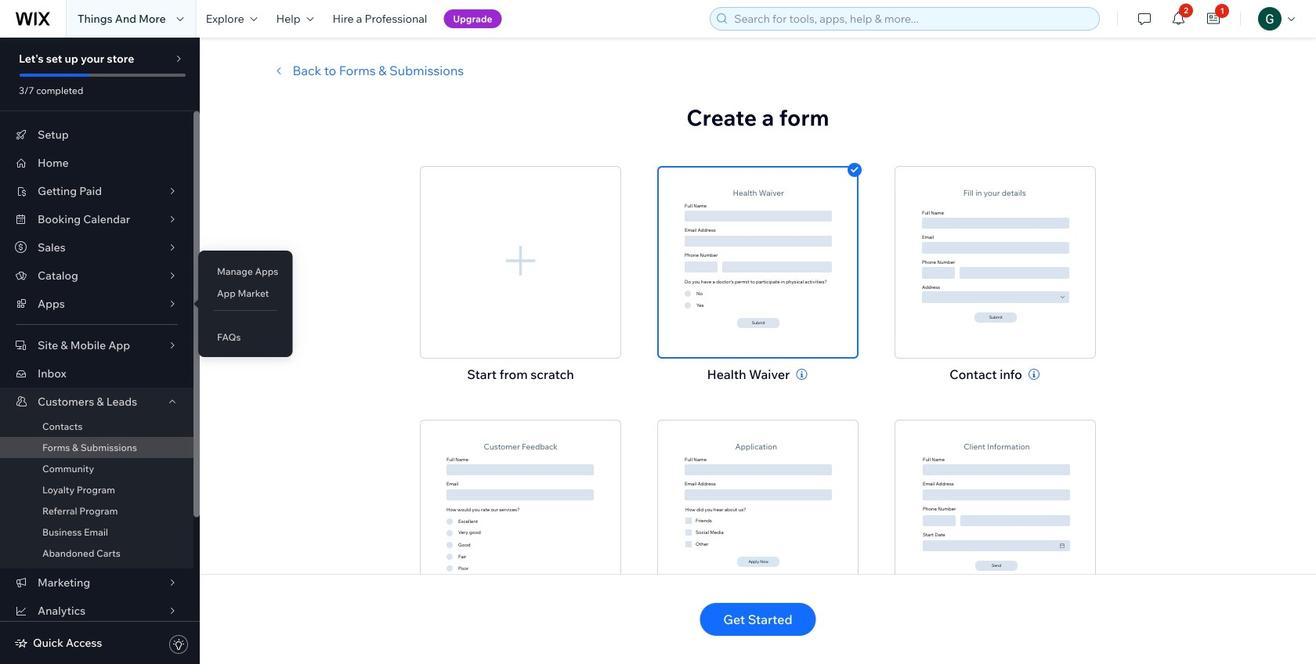Task type: locate. For each thing, give the bounding box(es) containing it.
Search for tools, apps, help & more... field
[[730, 8, 1095, 30]]



Task type: vqa. For each thing, say whether or not it's contained in the screenshot.
Sidebar Element
yes



Task type: describe. For each thing, give the bounding box(es) containing it.
sidebar element
[[0, 38, 200, 664]]



